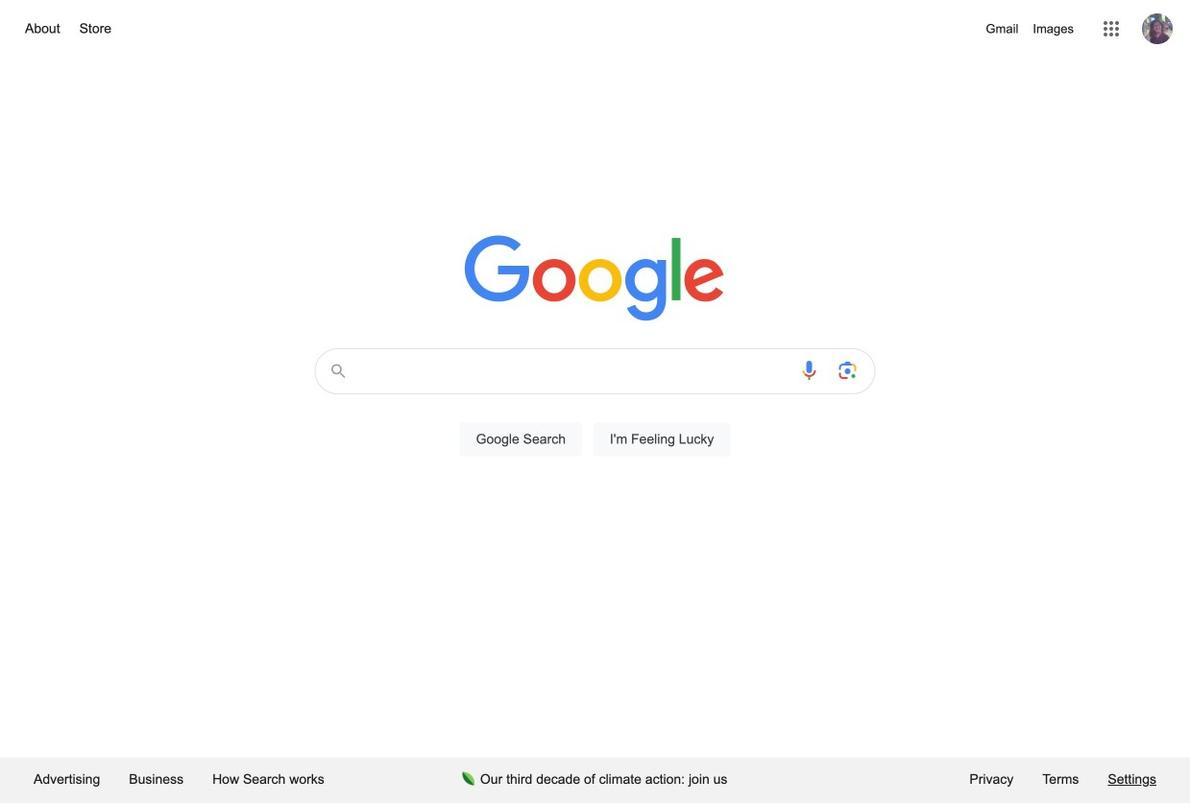 Task type: vqa. For each thing, say whether or not it's contained in the screenshot.
Search by image
yes



Task type: describe. For each thing, give the bounding box(es) containing it.
search by image image
[[836, 359, 859, 382]]

search by voice image
[[798, 359, 821, 382]]



Task type: locate. For each thing, give the bounding box(es) containing it.
None search field
[[19, 343, 1171, 479]]

google image
[[464, 235, 726, 324]]



